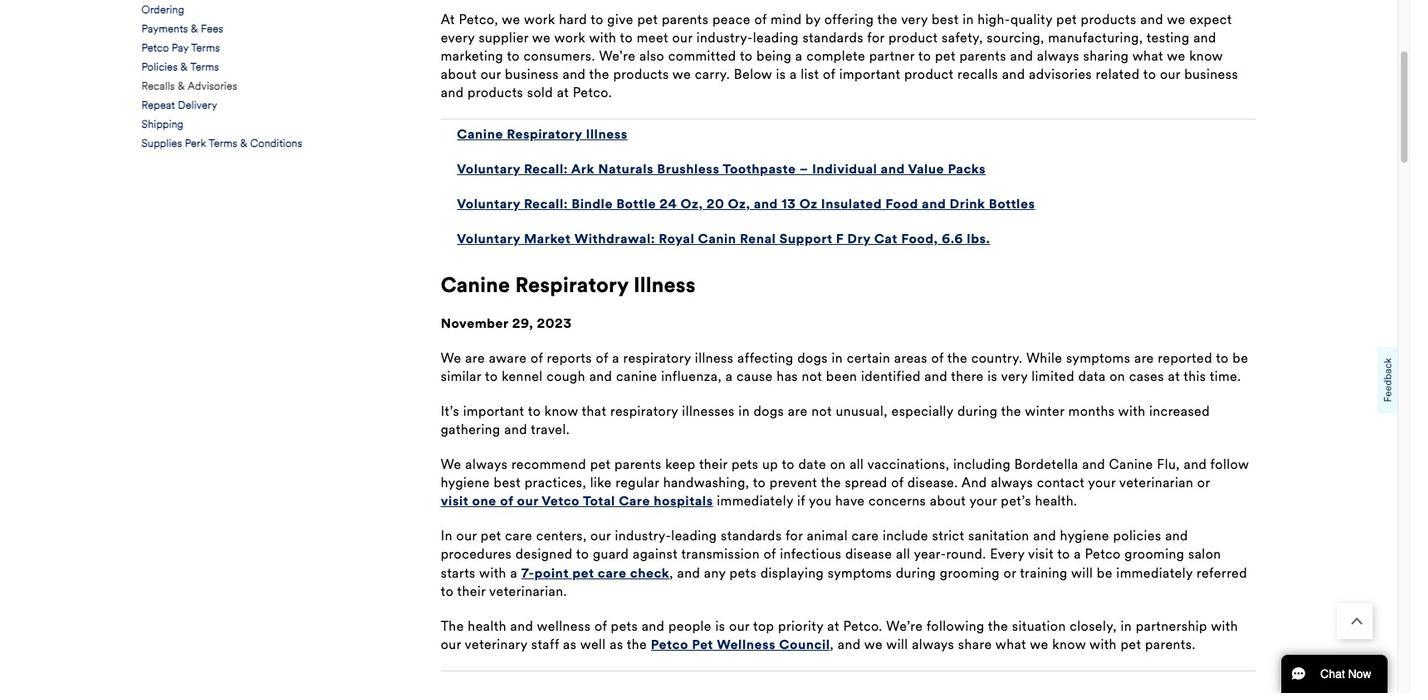 Task type: vqa. For each thing, say whether or not it's contained in the screenshot.
Carat down icon 13
no



Task type: locate. For each thing, give the bounding box(es) containing it.
respiratory
[[507, 126, 582, 142], [516, 272, 629, 298]]

know inside it's important to know that respiratory illnesses in dogs are not unusual, especially during the winter months with increased gathering and travel.
[[545, 404, 579, 420]]

0 vertical spatial standards
[[803, 30, 864, 46]]

0 vertical spatial parents
[[662, 11, 709, 27]]

their inside we always recommend pet parents keep their pets up to date on all vaccinations, including bordetella and canine flu, and follow hygiene best practices, like regular handwashing, to prevent the spread of disease. and always contact your veterinarian or visit one of our vetco total care hospitals immediately if you have concerns about your pet's health.
[[699, 457, 728, 473]]

what
[[1133, 48, 1164, 64], [996, 637, 1027, 653]]

wellness
[[537, 619, 591, 634]]

or inside we always recommend pet parents keep their pets up to date on all vaccinations, including bordetella and canine flu, and follow hygiene best practices, like regular handwashing, to prevent the spread of disease. and always contact your veterinarian or visit one of our vetco total care hospitals immediately if you have concerns about your pet's health.
[[1198, 475, 1211, 491]]

industry- down peace
[[697, 30, 753, 46]]

of up concerns
[[892, 475, 904, 491]]

0 vertical spatial during
[[958, 404, 998, 420]]

1 horizontal spatial be
[[1233, 350, 1249, 366]]

lbs.
[[967, 231, 991, 247]]

0 horizontal spatial will
[[887, 637, 909, 653]]

and down 'sourcing,'
[[1011, 48, 1034, 64]]

in inside we are aware of reports of a respiratory illness affecting dogs in certain areas of the country. while symptoms are reported to be similar to kennel cough and canine influenza, a cause has not been identified and there is very limited data on cases at this time.
[[832, 350, 843, 366]]

industry- inside at petco, we work hard to give pet parents peace of mind by offering the very best in high-quality pet products and we expect every supplier we work with to meet our industry-leading standards for product safety, sourcing, manufacturing, testing and marketing to consumers. we're also committed to being a complete partner to pet parents and always sharing what we know about our business and the products we carry. below is a list of important product recalls and advisories related to our business and products sold at petco.
[[697, 30, 753, 46]]

our down marketing
[[481, 67, 501, 82]]

displaying
[[761, 565, 824, 581]]

2 vertical spatial is
[[716, 619, 726, 634]]

regular
[[616, 475, 660, 491]]

1 vertical spatial symptoms
[[828, 565, 892, 581]]

standards
[[803, 30, 864, 46], [721, 529, 782, 544]]

0 vertical spatial very
[[901, 11, 928, 27]]

1 vertical spatial your
[[970, 494, 998, 510]]

recall: for ark
[[524, 161, 568, 177]]

important
[[840, 67, 901, 82], [463, 404, 525, 420]]

0 vertical spatial at
[[557, 85, 569, 101]]

3 voluntary from the top
[[457, 231, 521, 247]]

data
[[1079, 369, 1106, 385]]

canine respiratory illness up 2023
[[441, 272, 696, 298]]

at inside at petco, we work hard to give pet parents peace of mind by offering the very best in high-quality pet products and we expect every supplier we work with to meet our industry-leading standards for product safety, sourcing, manufacturing, testing and marketing to consumers. we're also committed to being a complete partner to pet parents and always sharing what we know about our business and the products we carry. below is a list of important product recalls and advisories related to our business and products sold at petco.
[[557, 85, 569, 101]]

cat
[[874, 231, 898, 247]]

6.6
[[942, 231, 964, 247]]

1 horizontal spatial oz,
[[728, 196, 751, 212]]

1 vertical spatial important
[[463, 404, 525, 420]]

recall:
[[524, 161, 568, 177], [524, 196, 568, 212]]

we inside we always recommend pet parents keep their pets up to date on all vaccinations, including bordetella and canine flu, and follow hygiene best practices, like regular handwashing, to prevent the spread of disease. and always contact your veterinarian or visit one of our vetco total care hospitals immediately if you have concerns about your pet's health.
[[441, 457, 462, 473]]

0 vertical spatial petco.
[[573, 85, 612, 101]]

about down disease.
[[930, 494, 966, 510]]

0 vertical spatial canine respiratory illness
[[457, 126, 628, 142]]

dogs down cause
[[754, 404, 784, 420]]

0 horizontal spatial grooming
[[940, 565, 1000, 581]]

1 horizontal spatial important
[[840, 67, 901, 82]]

dogs up has at the right of the page
[[798, 350, 828, 366]]

sanitation
[[969, 529, 1030, 544]]

at left this
[[1168, 369, 1181, 385]]

to inside it's important to know that respiratory illnesses in dogs are not unusual, especially during the winter months with increased gathering and travel.
[[528, 404, 541, 420]]

sold
[[527, 85, 553, 101]]

in our pet care centers, our industry-leading standards for animal care include strict sanitation and hygiene policies and procedures designed to guard against transmission of infectious disease all year-round. every visit to a petco grooming salon starts with a
[[441, 529, 1222, 581]]

aware
[[489, 350, 527, 366]]

very down country.
[[1001, 369, 1028, 385]]

1 horizontal spatial or
[[1198, 475, 1211, 491]]

about
[[441, 67, 477, 82], [930, 494, 966, 510]]

terms
[[191, 42, 220, 55], [190, 61, 219, 74], [209, 137, 238, 150]]

support
[[780, 231, 833, 247]]

while
[[1027, 350, 1063, 366]]

2 as from the left
[[610, 637, 624, 653]]

grooming inside in our pet care centers, our industry-leading standards for animal care include strict sanitation and hygiene policies and procedures designed to guard against transmission of infectious disease all year-round. every visit to a petco grooming salon starts with a
[[1125, 547, 1185, 563]]

hygiene down health.
[[1061, 529, 1110, 544]]

canine down marketing
[[457, 126, 503, 142]]

1 vertical spatial dogs
[[754, 404, 784, 420]]

20
[[707, 196, 725, 212]]

1 vertical spatial about
[[930, 494, 966, 510]]

fees
[[201, 23, 223, 36]]

1 vertical spatial voluntary
[[457, 196, 521, 212]]

product down partner
[[905, 67, 954, 82]]

0 vertical spatial grooming
[[1125, 547, 1185, 563]]

if
[[798, 494, 806, 510]]

petco down policies
[[1085, 547, 1121, 563]]

work
[[524, 11, 555, 27], [555, 30, 586, 46]]

1 vertical spatial be
[[1097, 565, 1113, 581]]

0 horizontal spatial business
[[505, 67, 559, 82]]

standards up complete
[[803, 30, 864, 46]]

this
[[1184, 369, 1207, 385]]

hygiene up the one
[[441, 475, 490, 491]]

1 horizontal spatial are
[[788, 404, 808, 420]]

petco pet wellness council , and we will always share what we know with pet parents.
[[651, 637, 1196, 653]]

2 horizontal spatial is
[[988, 369, 998, 385]]

we inside we are aware of reports of a respiratory illness affecting dogs in certain areas of the country. while symptoms are reported to be similar to kennel cough and canine influenza, a cause has not been identified and there is very limited data on cases at this time.
[[441, 350, 462, 366]]

care for check
[[598, 565, 627, 581]]

and inside it's important to know that respiratory illnesses in dogs are not unusual, especially during the winter months with increased gathering and travel.
[[505, 422, 528, 438]]

is
[[776, 67, 786, 82], [988, 369, 998, 385], [716, 619, 726, 634]]

2 vertical spatial terms
[[209, 137, 238, 150]]

0 vertical spatial all
[[850, 457, 864, 473]]

respiratory
[[623, 350, 691, 366], [611, 404, 679, 420]]

during down year- in the right bottom of the page
[[896, 565, 936, 581]]

2 horizontal spatial at
[[1168, 369, 1181, 385]]

respiratory down sold
[[507, 126, 582, 142]]

1 vertical spatial all
[[896, 547, 911, 563]]

to right the related
[[1144, 67, 1157, 82]]

about inside at petco, we work hard to give pet parents peace of mind by offering the very best in high-quality pet products and we expect every supplier we work with to meet our industry-leading standards for product safety, sourcing, manufacturing, testing and marketing to consumers. we're also committed to being a complete partner to pet parents and always sharing what we know about our business and the products we carry. below is a list of important product recalls and advisories related to our business and products sold at petco.
[[441, 67, 477, 82]]

1 horizontal spatial as
[[610, 637, 624, 653]]

parents up regular
[[615, 457, 662, 473]]

1 vertical spatial is
[[988, 369, 998, 385]]

0 vertical spatial pets
[[732, 457, 759, 473]]

1 vertical spatial best
[[494, 475, 521, 491]]

a up list
[[796, 48, 803, 64]]

petco inside in our pet care centers, our industry-leading standards for animal care include strict sanitation and hygiene policies and procedures designed to guard against transmission of infectious disease all year-round. every visit to a petco grooming salon starts with a
[[1085, 547, 1121, 563]]

in
[[441, 529, 453, 544]]

the up share
[[988, 619, 1009, 634]]

2 vertical spatial know
[[1053, 637, 1086, 653]]

1 horizontal spatial all
[[896, 547, 911, 563]]

mind
[[771, 11, 802, 27]]

to inside , and any pets displaying symptoms during grooming or training will be immediately referred to their veterinarian.
[[441, 584, 454, 600]]

1 vertical spatial petco.
[[844, 619, 883, 634]]

council
[[780, 637, 830, 653]]

standards inside at petco, we work hard to give pet parents peace of mind by offering the very best in high-quality pet products and we expect every supplier we work with to meet our industry-leading standards for product safety, sourcing, manufacturing, testing and marketing to consumers. we're also committed to being a complete partner to pet parents and always sharing what we know about our business and the products we carry. below is a list of important product recalls and advisories related to our business and products sold at petco.
[[803, 30, 864, 46]]

standards up transmission
[[721, 529, 782, 544]]

1 vertical spatial hygiene
[[1061, 529, 1110, 544]]

0 vertical spatial what
[[1133, 48, 1164, 64]]

similar
[[441, 369, 482, 385]]

,
[[670, 565, 674, 581], [830, 637, 834, 653]]

recall: down canine respiratory illness link
[[524, 161, 568, 177]]

not
[[802, 369, 823, 385], [812, 404, 832, 420]]

always inside at petco, we work hard to give pet parents peace of mind by offering the very best in high-quality pet products and we expect every supplier we work with to meet our industry-leading standards for product safety, sourcing, manufacturing, testing and marketing to consumers. we're also committed to being a complete partner to pet parents and always sharing what we know about our business and the products we carry. below is a list of important product recalls and advisories related to our business and products sold at petco.
[[1037, 48, 1080, 64]]

0 horizontal spatial petco
[[141, 42, 169, 55]]

2 vertical spatial voluntary
[[457, 231, 521, 247]]

give
[[608, 11, 634, 27]]

on inside we always recommend pet parents keep their pets up to date on all vaccinations, including bordetella and canine flu, and follow hygiene best practices, like regular handwashing, to prevent the spread of disease. and always contact your veterinarian or visit one of our vetco total care hospitals immediately if you have concerns about your pet's health.
[[830, 457, 846, 473]]

closely,
[[1070, 619, 1117, 634]]

time.
[[1210, 369, 1242, 385]]

sharing
[[1084, 48, 1129, 64]]

increased
[[1150, 404, 1210, 420]]

1 horizontal spatial is
[[776, 67, 786, 82]]

0 vertical spatial work
[[524, 11, 555, 27]]

health.
[[1036, 494, 1078, 510]]

certain
[[847, 350, 891, 366]]

0 horizontal spatial know
[[545, 404, 579, 420]]

0 horizontal spatial about
[[441, 67, 477, 82]]

7-
[[521, 565, 535, 581]]

to down starts
[[441, 584, 454, 600]]

0 vertical spatial hygiene
[[441, 475, 490, 491]]

transmission
[[682, 547, 760, 563]]

pet up 'like'
[[590, 457, 611, 473]]

29,
[[512, 316, 534, 331]]

0 vertical spatial voluntary
[[457, 161, 521, 177]]

1 vertical spatial at
[[1168, 369, 1181, 385]]

at right priority
[[828, 619, 840, 634]]

know down expect
[[1190, 48, 1223, 64]]

industry- up against
[[615, 529, 672, 544]]

1 horizontal spatial about
[[930, 494, 966, 510]]

2 horizontal spatial know
[[1190, 48, 1223, 64]]

0 vertical spatial is
[[776, 67, 786, 82]]

1 vertical spatial not
[[812, 404, 832, 420]]

leading up transmission
[[672, 529, 717, 544]]

naturals
[[598, 161, 654, 177]]

0 horizontal spatial all
[[850, 457, 864, 473]]

product up partner
[[889, 30, 938, 46]]

for inside at petco, we work hard to give pet parents peace of mind by offering the very best in high-quality pet products and we expect every supplier we work with to meet our industry-leading standards for product safety, sourcing, manufacturing, testing and marketing to consumers. we're also committed to being a complete partner to pet parents and always sharing what we know about our business and the products we carry. below is a list of important product recalls and advisories related to our business and products sold at petco.
[[868, 30, 885, 46]]

visit inside in our pet care centers, our industry-leading standards for animal care include strict sanitation and hygiene policies and procedures designed to guard against transmission of infectious disease all year-round. every visit to a petco grooming salon starts with a
[[1029, 547, 1054, 563]]

veterinarian
[[1120, 475, 1194, 491]]

important down partner
[[840, 67, 901, 82]]

0 vertical spatial immediately
[[717, 494, 794, 510]]

0 horizontal spatial best
[[494, 475, 521, 491]]

1 vertical spatial or
[[1004, 565, 1017, 581]]

1 horizontal spatial care
[[598, 565, 627, 581]]

2 vertical spatial parents
[[615, 457, 662, 473]]

to left give
[[591, 11, 604, 27]]

also
[[640, 48, 665, 64]]

1 vertical spatial work
[[555, 30, 586, 46]]

we down gathering
[[441, 457, 462, 473]]

will inside , and any pets displaying symptoms during grooming or training will be immediately referred to their veterinarian.
[[1072, 565, 1093, 581]]

1 vertical spatial industry-
[[615, 529, 672, 544]]

symptoms down disease
[[828, 565, 892, 581]]

0 horizontal spatial ,
[[670, 565, 674, 581]]

pet inside in our pet care centers, our industry-leading standards for animal care include strict sanitation and hygiene policies and procedures designed to guard against transmission of infectious disease all year-round. every visit to a petco grooming salon starts with a
[[481, 529, 502, 544]]

a left 7-
[[510, 565, 518, 581]]

we for we are aware of reports of a respiratory illness affecting dogs in certain areas of the country. while symptoms are reported to be similar to kennel cough and canine influenza, a cause has not been identified and there is very limited data on cases at this time.
[[441, 350, 462, 366]]

business down expect
[[1185, 67, 1239, 82]]

with inside at petco, we work hard to give pet parents peace of mind by offering the very best in high-quality pet products and we expect every supplier we work with to meet our industry-leading standards for product safety, sourcing, manufacturing, testing and marketing to consumers. we're also committed to being a complete partner to pet parents and always sharing what we know about our business and the products we carry. below is a list of important product recalls and advisories related to our business and products sold at petco.
[[589, 30, 617, 46]]

very up partner
[[901, 11, 928, 27]]

ordering link
[[141, 3, 184, 18]]

not inside it's important to know that respiratory illnesses in dogs are not unusual, especially during the winter months with increased gathering and travel.
[[812, 404, 832, 420]]

2 vertical spatial pets
[[611, 619, 638, 634]]

voluntary for voluntary market withdrawal: royal canin renal support f dry cat food, 6.6 lbs.
[[457, 231, 521, 247]]

will right training
[[1072, 565, 1093, 581]]

2 horizontal spatial care
[[852, 529, 879, 544]]

or down every
[[1004, 565, 1017, 581]]

0 vertical spatial symptoms
[[1067, 350, 1131, 366]]

in inside it's important to know that respiratory illnesses in dogs are not unusual, especially during the winter months with increased gathering and travel.
[[739, 404, 750, 420]]

is down country.
[[988, 369, 998, 385]]

1 vertical spatial grooming
[[940, 565, 1000, 581]]

2 recall: from the top
[[524, 196, 568, 212]]

situation
[[1013, 619, 1066, 634]]

care inside "link"
[[598, 565, 627, 581]]

2 voluntary from the top
[[457, 196, 521, 212]]

1 oz, from the left
[[681, 196, 703, 212]]

designed
[[516, 547, 573, 563]]

0 vertical spatial their
[[699, 457, 728, 473]]

important inside at petco, we work hard to give pet parents peace of mind by offering the very best in high-quality pet products and we expect every supplier we work with to meet our industry-leading standards for product safety, sourcing, manufacturing, testing and marketing to consumers. we're also committed to being a complete partner to pet parents and always sharing what we know about our business and the products we carry. below is a list of important product recalls and advisories related to our business and products sold at petco.
[[840, 67, 901, 82]]

best inside at petco, we work hard to give pet parents peace of mind by offering the very best in high-quality pet products and we expect every supplier we work with to meet our industry-leading standards for product safety, sourcing, manufacturing, testing and marketing to consumers. we're also committed to being a complete partner to pet parents and always sharing what we know about our business and the products we carry. below is a list of important product recalls and advisories related to our business and products sold at petco.
[[932, 11, 959, 27]]

petco. down "we're"
[[573, 85, 612, 101]]

be up time.
[[1233, 350, 1249, 366]]

or
[[1198, 475, 1211, 491], [1004, 565, 1017, 581]]

all inside we always recommend pet parents keep their pets up to date on all vaccinations, including bordetella and canine flu, and follow hygiene best practices, like regular handwashing, to prevent the spread of disease. and always contact your veterinarian or visit one of our vetco total care hospitals immediately if you have concerns about your pet's health.
[[850, 457, 864, 473]]

and left travel.
[[505, 422, 528, 438]]

best inside we always recommend pet parents keep their pets up to date on all vaccinations, including bordetella and canine flu, and follow hygiene best practices, like regular handwashing, to prevent the spread of disease. and always contact your veterinarian or visit one of our vetco total care hospitals immediately if you have concerns about your pet's health.
[[494, 475, 521, 491]]

with inside the health and wellness of pets and people is our top priority at petco. we're following the situation closely, in partnership with our veterinary staff as well as the
[[1211, 619, 1239, 634]]

1 we from the top
[[441, 350, 462, 366]]

to
[[591, 11, 604, 27], [620, 30, 633, 46], [507, 48, 520, 64], [740, 48, 753, 64], [919, 48, 932, 64], [1144, 67, 1157, 82], [1216, 350, 1229, 366], [485, 369, 498, 385], [528, 404, 541, 420], [782, 457, 795, 473], [753, 475, 766, 491], [576, 547, 589, 563], [1058, 547, 1071, 563], [441, 584, 454, 600]]

about inside we always recommend pet parents keep their pets up to date on all vaccinations, including bordetella and canine flu, and follow hygiene best practices, like regular handwashing, to prevent the spread of disease. and always contact your veterinarian or visit one of our vetco total care hospitals immediately if you have concerns about your pet's health.
[[930, 494, 966, 510]]

for up infectious
[[786, 529, 803, 544]]

, down against
[[670, 565, 674, 581]]

hygiene
[[441, 475, 490, 491], [1061, 529, 1110, 544]]

voluntary for voluntary recall: ark naturals brushless toothpaste – individual and value packs
[[457, 161, 521, 177]]

0 horizontal spatial care
[[505, 529, 533, 544]]

parents up recalls
[[960, 48, 1007, 64]]

toothpaste
[[723, 161, 796, 177]]

1 vertical spatial visit
[[1029, 547, 1054, 563]]

your right the contact
[[1089, 475, 1116, 491]]

supplies perk terms & conditions link
[[141, 136, 302, 151]]

canin
[[698, 231, 737, 247]]

1 vertical spatial ,
[[830, 637, 834, 653]]

with right partnership
[[1211, 619, 1239, 634]]

recall: for bindle
[[524, 196, 568, 212]]

animal
[[807, 529, 848, 544]]

canine inside we always recommend pet parents keep their pets up to date on all vaccinations, including bordetella and canine flu, and follow hygiene best practices, like regular handwashing, to prevent the spread of disease. and always contact your veterinarian or visit one of our vetco total care hospitals immediately if you have concerns about your pet's health.
[[1110, 457, 1154, 473]]

date
[[799, 457, 827, 473]]

best up the one
[[494, 475, 521, 491]]

0 vertical spatial your
[[1089, 475, 1116, 491]]

we down committed
[[673, 67, 691, 82]]

1 horizontal spatial at
[[828, 619, 840, 634]]

, inside , and any pets displaying symptoms during grooming or training will be immediately referred to their veterinarian.
[[670, 565, 674, 581]]

on
[[1110, 369, 1126, 385], [830, 457, 846, 473]]

1 horizontal spatial hygiene
[[1061, 529, 1110, 544]]

0 vertical spatial canine
[[457, 126, 503, 142]]

1 vertical spatial we
[[441, 457, 462, 473]]

0 horizontal spatial industry-
[[615, 529, 672, 544]]

respiratory down canine
[[611, 404, 679, 420]]

of left mind
[[755, 11, 767, 27]]

veterinarian.
[[489, 584, 567, 600]]

1 vertical spatial terms
[[190, 61, 219, 74]]

policies
[[1114, 529, 1162, 544]]

with down 'closely,'
[[1090, 637, 1117, 653]]

1 vertical spatial illness
[[634, 272, 696, 298]]

immediately inside we always recommend pet parents keep their pets up to date on all vaccinations, including bordetella and canine flu, and follow hygiene best practices, like regular handwashing, to prevent the spread of disease. and always contact your veterinarian or visit one of our vetco total care hospitals immediately if you have concerns about your pet's health.
[[717, 494, 794, 510]]

1 horizontal spatial know
[[1053, 637, 1086, 653]]

and inside , and any pets displaying symptoms during grooming or training will be immediately referred to their veterinarian.
[[677, 565, 701, 581]]

pay
[[172, 42, 189, 55]]

important inside it's important to know that respiratory illnesses in dogs are not unusual, especially during the winter months with increased gathering and travel.
[[463, 404, 525, 420]]

what down situation
[[996, 637, 1027, 653]]

care up disease
[[852, 529, 879, 544]]

respiratory inside we are aware of reports of a respiratory illness affecting dogs in certain areas of the country. while symptoms are reported to be similar to kennel cough and canine influenza, a cause has not been identified and there is very limited data on cases at this time.
[[623, 350, 691, 366]]

recommend
[[512, 457, 587, 473]]

0 horizontal spatial at
[[557, 85, 569, 101]]

know
[[1190, 48, 1223, 64], [545, 404, 579, 420], [1053, 637, 1086, 653]]

0 horizontal spatial petco.
[[573, 85, 612, 101]]

canine
[[457, 126, 503, 142], [441, 272, 510, 298], [1110, 457, 1154, 473]]

1 recall: from the top
[[524, 161, 568, 177]]

1 vertical spatial parents
[[960, 48, 1007, 64]]

hospitals
[[654, 494, 713, 510]]

respiratory up 2023
[[516, 272, 629, 298]]

1 horizontal spatial during
[[958, 404, 998, 420]]

2 we from the top
[[441, 457, 462, 473]]

0 horizontal spatial their
[[457, 584, 486, 600]]

&
[[191, 23, 198, 36], [181, 61, 188, 74], [178, 80, 185, 93], [240, 137, 248, 150]]

petco down people
[[651, 637, 689, 653]]

prevent
[[770, 475, 818, 491]]

1 vertical spatial canine
[[441, 272, 510, 298]]

cases
[[1130, 369, 1165, 385]]

in up safety,
[[963, 11, 974, 27]]

pet right point
[[573, 565, 594, 581]]

grooming down policies
[[1125, 547, 1185, 563]]

pet up "manufacturing,"
[[1057, 11, 1077, 27]]

in right 'closely,'
[[1121, 619, 1132, 634]]

parents
[[662, 11, 709, 27], [960, 48, 1007, 64], [615, 457, 662, 473]]

are up similar
[[465, 350, 485, 366]]

salon
[[1189, 547, 1222, 563]]

hygiene inside in our pet care centers, our industry-leading standards for animal care include strict sanitation and hygiene policies and procedures designed to guard against transmission of infectious disease all year-round. every visit to a petco grooming salon starts with a
[[1061, 529, 1110, 544]]

0 horizontal spatial products
[[468, 85, 524, 101]]

voluntary
[[457, 161, 521, 177], [457, 196, 521, 212], [457, 231, 521, 247]]

conditions
[[250, 137, 302, 150]]

0 vertical spatial leading
[[753, 30, 799, 46]]

we always recommend pet parents keep their pets up to date on all vaccinations, including bordetella and canine flu, and follow hygiene best practices, like regular handwashing, to prevent the spread of disease. and always contact your veterinarian or visit one of our vetco total care hospitals immediately if you have concerns about your pet's health.
[[441, 457, 1250, 510]]

your down "and" on the right bottom
[[970, 494, 998, 510]]

it's important to know that respiratory illnesses in dogs are not unusual, especially during the winter months with increased gathering and travel.
[[441, 404, 1210, 438]]

the left the winter
[[1002, 404, 1022, 420]]

pet up meet
[[638, 11, 658, 27]]

canine up veterinarian
[[1110, 457, 1154, 473]]

1 horizontal spatial illness
[[634, 272, 696, 298]]

for inside in our pet care centers, our industry-leading standards for animal care include strict sanitation and hygiene policies and procedures designed to guard against transmission of infectious disease all year-round. every visit to a petco grooming salon starts with a
[[786, 529, 803, 544]]

our inside we always recommend pet parents keep their pets up to date on all vaccinations, including bordetella and canine flu, and follow hygiene best practices, like regular handwashing, to prevent the spread of disease. and always contact your veterinarian or visit one of our vetco total care hospitals immediately if you have concerns about your pet's health.
[[517, 494, 539, 510]]

illness up naturals on the left
[[586, 126, 628, 142]]

as right well
[[610, 637, 624, 653]]

payments
[[141, 23, 188, 36]]

vaccinations,
[[868, 457, 950, 473]]

what down testing
[[1133, 48, 1164, 64]]

royal
[[659, 231, 695, 247]]

products down marketing
[[468, 85, 524, 101]]

0 vertical spatial best
[[932, 11, 959, 27]]

and down expect
[[1194, 30, 1217, 46]]

on inside we are aware of reports of a respiratory illness affecting dogs in certain areas of the country. while symptoms are reported to be similar to kennel cough and canine influenza, a cause has not been identified and there is very limited data on cases at this time.
[[1110, 369, 1126, 385]]

canine respiratory illness
[[457, 126, 628, 142], [441, 272, 696, 298]]

illness
[[586, 126, 628, 142], [634, 272, 696, 298]]

products up "manufacturing,"
[[1081, 11, 1137, 27]]

1 vertical spatial immediately
[[1117, 565, 1193, 581]]

0 horizontal spatial during
[[896, 565, 936, 581]]

1 horizontal spatial immediately
[[1117, 565, 1193, 581]]

petco inside ordering payments & fees petco pay terms policies & terms recalls & advisories repeat delivery shipping supplies perk terms & conditions
[[141, 42, 169, 55]]

we are aware of reports of a respiratory illness affecting dogs in certain areas of the country. while symptoms are reported to be similar to kennel cough and canine influenza, a cause has not been identified and there is very limited data on cases at this time.
[[441, 350, 1249, 385]]

at petco, we work hard to give pet parents peace of mind by offering the very best in high-quality pet products and we expect every supplier we work with to meet our industry-leading standards for product safety, sourcing, manufacturing, testing and marketing to consumers. we're also committed to being a complete partner to pet parents and always sharing what we know about our business and the products we carry. below is a list of important product recalls and advisories related to our business and products sold at petco.
[[441, 11, 1239, 101]]

the inside it's important to know that respiratory illnesses in dogs are not unusual, especially during the winter months with increased gathering and travel.
[[1002, 404, 1022, 420]]

0 vertical spatial on
[[1110, 369, 1126, 385]]

0 vertical spatial products
[[1081, 11, 1137, 27]]

1 voluntary from the top
[[457, 161, 521, 177]]

1 vertical spatial pets
[[730, 565, 757, 581]]

training
[[1020, 565, 1068, 581]]

petco
[[141, 42, 169, 55], [1085, 547, 1121, 563], [651, 637, 689, 653]]

oz, right 24
[[681, 196, 703, 212]]

know inside at petco, we work hard to give pet parents peace of mind by offering the very best in high-quality pet products and we expect every supplier we work with to meet our industry-leading standards for product safety, sourcing, manufacturing, testing and marketing to consumers. we're also committed to being a complete partner to pet parents and always sharing what we know about our business and the products we carry. below is a list of important product recalls and advisories related to our business and products sold at petco.
[[1190, 48, 1223, 64]]

their up 'handwashing,'
[[699, 457, 728, 473]]

not left unusual,
[[812, 404, 832, 420]]

all up spread
[[850, 457, 864, 473]]

immediately down policies
[[1117, 565, 1193, 581]]

know down 'closely,'
[[1053, 637, 1086, 653]]



Task type: describe. For each thing, give the bounding box(es) containing it.
spread
[[845, 475, 888, 491]]

kennel
[[502, 369, 543, 385]]

canine respiratory illness link
[[457, 126, 628, 144]]

with inside in our pet care centers, our industry-leading standards for animal care include strict sanitation and hygiene policies and procedures designed to guard against transmission of infectious disease all year-round. every visit to a petco grooming salon starts with a
[[479, 565, 507, 581]]

leading inside in our pet care centers, our industry-leading standards for animal care include strict sanitation and hygiene policies and procedures designed to guard against transmission of infectious disease all year-round. every visit to a petco grooming salon starts with a
[[672, 529, 717, 544]]

always up the pet's
[[991, 475, 1034, 491]]

and right food
[[922, 196, 946, 212]]

value
[[909, 161, 945, 177]]

f
[[836, 231, 844, 247]]

petco. inside the health and wellness of pets and people is our top priority at petco. we're following the situation closely, in partnership with our veterinary staff as well as the
[[844, 619, 883, 634]]

our up guard
[[591, 529, 611, 544]]

including
[[954, 457, 1011, 473]]

and right policies
[[1166, 529, 1189, 544]]

13
[[782, 196, 796, 212]]

a left list
[[790, 67, 797, 82]]

offering
[[825, 11, 874, 27]]

0 horizontal spatial are
[[465, 350, 485, 366]]

always down the following
[[912, 637, 955, 653]]

concerns
[[869, 494, 927, 510]]

our down the at the left bottom
[[441, 637, 461, 653]]

of right areas
[[932, 350, 944, 366]]

is inside at petco, we work hard to give pet parents peace of mind by offering the very best in high-quality pet products and we expect every supplier we work with to meet our industry-leading standards for product safety, sourcing, manufacturing, testing and marketing to consumers. we're also committed to being a complete partner to pet parents and always sharing what we know about our business and the products we carry. below is a list of important product recalls and advisories related to our business and products sold at petco.
[[776, 67, 786, 82]]

or inside , and any pets displaying symptoms during grooming or training will be immediately referred to their veterinarian.
[[1004, 565, 1017, 581]]

to up training
[[1058, 547, 1071, 563]]

–
[[800, 161, 809, 177]]

in inside at petco, we work hard to give pet parents peace of mind by offering the very best in high-quality pet products and we expect every supplier we work with to meet our industry-leading standards for product safety, sourcing, manufacturing, testing and marketing to consumers. we're also committed to being a complete partner to pet parents and always sharing what we know about our business and the products we carry. below is a list of important product recalls and advisories related to our business and products sold at petco.
[[963, 11, 974, 27]]

policies
[[141, 61, 178, 74]]

pets inside , and any pets displaying symptoms during grooming or training will be immediately referred to their veterinarian.
[[730, 565, 757, 581]]

veterinary
[[465, 637, 528, 653]]

petco. inside at petco, we work hard to give pet parents peace of mind by offering the very best in high-quality pet products and we expect every supplier we work with to meet our industry-leading standards for product safety, sourcing, manufacturing, testing and marketing to consumers. we're also committed to being a complete partner to pet parents and always sharing what we know about our business and the products we carry. below is a list of important product recalls and advisories related to our business and products sold at petco.
[[573, 85, 612, 101]]

and left 13
[[754, 196, 778, 212]]

1 horizontal spatial petco
[[651, 637, 689, 653]]

industry- inside in our pet care centers, our industry-leading standards for animal care include strict sanitation and hygiene policies and procedures designed to guard against transmission of infectious disease all year-round. every visit to a petco grooming salon starts with a
[[615, 529, 672, 544]]

advisories
[[187, 80, 237, 93]]

our right in
[[457, 529, 477, 544]]

with inside it's important to know that respiratory illnesses in dogs are not unusual, especially during the winter months with increased gathering and travel.
[[1119, 404, 1146, 420]]

a up canine
[[612, 350, 620, 366]]

check
[[630, 565, 670, 581]]

the inside we are aware of reports of a respiratory illness affecting dogs in certain areas of the country. while symptoms are reported to be similar to kennel cough and canine influenza, a cause has not been identified and there is very limited data on cases at this time.
[[948, 350, 968, 366]]

procedures
[[441, 547, 512, 563]]

leading inside at petco, we work hard to give pet parents peace of mind by offering the very best in high-quality pet products and we expect every supplier we work with to meet our industry-leading standards for product safety, sourcing, manufacturing, testing and marketing to consumers. we're also committed to being a complete partner to pet parents and always sharing what we know about our business and the products we carry. below is a list of important product recalls and advisories related to our business and products sold at petco.
[[753, 30, 799, 46]]

is inside we are aware of reports of a respiratory illness affecting dogs in certain areas of the country. while symptoms are reported to be similar to kennel cough and canine influenza, a cause has not been identified and there is very limited data on cases at this time.
[[988, 369, 998, 385]]

dogs inside we are aware of reports of a respiratory illness affecting dogs in certain areas of the country. while symptoms are reported to be similar to kennel cough and canine influenza, a cause has not been identified and there is very limited data on cases at this time.
[[798, 350, 828, 366]]

2 horizontal spatial products
[[1081, 11, 1137, 27]]

handwashing,
[[663, 475, 750, 491]]

november 29, 2023
[[441, 316, 572, 331]]

pets inside we always recommend pet parents keep their pets up to date on all vaccinations, including bordetella and canine flu, and follow hygiene best practices, like regular handwashing, to prevent the spread of disease. and always contact your veterinarian or visit one of our vetco total care hospitals immediately if you have concerns about your pet's health.
[[732, 457, 759, 473]]

every
[[441, 30, 475, 46]]

influenza,
[[662, 369, 722, 385]]

guard
[[593, 547, 629, 563]]

dogs inside it's important to know that respiratory illnesses in dogs are not unusual, especially during the winter months with increased gathering and travel.
[[754, 404, 784, 420]]

there
[[951, 369, 984, 385]]

and left value
[[881, 161, 905, 177]]

to right up
[[782, 457, 795, 473]]

pet left "parents."
[[1121, 637, 1142, 653]]

standards inside in our pet care centers, our industry-leading standards for animal care include strict sanitation and hygiene policies and procedures designed to guard against transmission of infectious disease all year-round. every visit to a petco grooming salon starts with a
[[721, 529, 782, 544]]

of right the one
[[500, 494, 514, 510]]

recalls
[[958, 67, 999, 82]]

and right flu,
[[1184, 457, 1207, 473]]

our up committed
[[673, 30, 693, 46]]

against
[[633, 547, 678, 563]]

health
[[468, 619, 507, 634]]

of right reports
[[596, 350, 609, 366]]

to right partner
[[919, 48, 932, 64]]

respiratory inside it's important to know that respiratory illnesses in dogs are not unusual, especially during the winter months with increased gathering and travel.
[[611, 404, 679, 420]]

1 horizontal spatial your
[[1089, 475, 1116, 491]]

1 vertical spatial respiratory
[[516, 272, 629, 298]]

in inside the health and wellness of pets and people is our top priority at petco. we're following the situation closely, in partnership with our veterinary staff as well as the
[[1121, 619, 1132, 634]]

and left people
[[642, 619, 665, 634]]

symptoms inside , and any pets displaying symptoms during grooming or training will be immediately referred to their veterinarian.
[[828, 565, 892, 581]]

the right well
[[627, 637, 647, 653]]

food
[[886, 196, 919, 212]]

infectious
[[780, 547, 842, 563]]

unusual,
[[836, 404, 888, 420]]

2 oz, from the left
[[728, 196, 751, 212]]

round.
[[947, 547, 987, 563]]

canine
[[616, 369, 658, 385]]

0 vertical spatial product
[[889, 30, 938, 46]]

country.
[[972, 350, 1023, 366]]

pet down safety,
[[935, 48, 956, 64]]

pets inside the health and wellness of pets and people is our top priority at petco. we're following the situation closely, in partnership with our veterinary staff as well as the
[[611, 619, 638, 634]]

areas
[[895, 350, 928, 366]]

0 horizontal spatial illness
[[586, 126, 628, 142]]

0 horizontal spatial your
[[970, 494, 998, 510]]

our up petco pet wellness council link
[[729, 619, 750, 634]]

2 horizontal spatial are
[[1135, 350, 1155, 366]]

insulated
[[822, 196, 882, 212]]

all inside in our pet care centers, our industry-leading standards for animal care include strict sanitation and hygiene policies and procedures designed to guard against transmission of infectious disease all year-round. every visit to a petco grooming salon starts with a
[[896, 547, 911, 563]]

immediately inside , and any pets displaying symptoms during grooming or training will be immediately referred to their veterinarian.
[[1117, 565, 1193, 581]]

disease.
[[908, 475, 958, 491]]

2023
[[537, 316, 572, 331]]

to up below
[[740, 48, 753, 64]]

not inside we are aware of reports of a respiratory illness affecting dogs in certain areas of the country. while symptoms are reported to be similar to kennel cough and canine influenza, a cause has not been identified and there is very limited data on cases at this time.
[[802, 369, 823, 385]]

being
[[757, 48, 792, 64]]

we up supplier
[[502, 11, 521, 27]]

ordering payments & fees petco pay terms policies & terms recalls & advisories repeat delivery shipping supplies perk terms & conditions
[[141, 3, 302, 150]]

we up testing
[[1167, 11, 1186, 27]]

we for we always recommend pet parents keep their pets up to date on all vaccinations, including bordetella and canine flu, and follow hygiene best practices, like regular handwashing, to prevent the spread of disease. and always contact your veterinarian or visit one of our vetco total care hospitals immediately if you have concerns about your pet's health.
[[441, 457, 462, 473]]

& left fees
[[191, 23, 198, 36]]

1 horizontal spatial ,
[[830, 637, 834, 653]]

& down policies & terms link
[[178, 80, 185, 93]]

petco pet wellness council link
[[651, 636, 830, 655]]

at inside we are aware of reports of a respiratory illness affecting dogs in certain areas of the country. while symptoms are reported to be similar to kennel cough and canine influenza, a cause has not been identified and there is very limited data on cases at this time.
[[1168, 369, 1181, 385]]

to down aware
[[485, 369, 498, 385]]

related
[[1096, 67, 1140, 82]]

partnership
[[1136, 619, 1208, 634]]

0 vertical spatial terms
[[191, 42, 220, 55]]

petco pay terms link
[[141, 41, 220, 56]]

well
[[580, 637, 606, 653]]

what inside at petco, we work hard to give pet parents peace of mind by offering the very best in high-quality pet products and we expect every supplier we work with to meet our industry-leading standards for product safety, sourcing, manufacturing, testing and marketing to consumers. we're also committed to being a complete partner to pet parents and always sharing what we know about our business and the products we carry. below is a list of important product recalls and advisories related to our business and products sold at petco.
[[1133, 48, 1164, 64]]

1 vertical spatial will
[[887, 637, 909, 653]]

drink
[[950, 196, 986, 212]]

the health and wellness of pets and people is our top priority at petco. we're following the situation closely, in partnership with our veterinary staff as well as the
[[441, 619, 1239, 653]]

people
[[669, 619, 712, 634]]

and down marketing
[[441, 85, 464, 101]]

be inside , and any pets displaying symptoms during grooming or training will be immediately referred to their veterinarian.
[[1097, 565, 1113, 581]]

pet inside "link"
[[573, 565, 594, 581]]

and down the consumers.
[[563, 67, 586, 82]]

during inside , and any pets displaying symptoms during grooming or training will be immediately referred to their veterinarian.
[[896, 565, 936, 581]]

every
[[991, 547, 1025, 563]]

to down supplier
[[507, 48, 520, 64]]

winter
[[1025, 404, 1065, 420]]

we up the consumers.
[[532, 30, 551, 46]]

policies & terms link
[[141, 60, 219, 75]]

the down "we're"
[[589, 67, 610, 82]]

the inside we always recommend pet parents keep their pets up to date on all vaccinations, including bordetella and canine flu, and follow hygiene best practices, like regular handwashing, to prevent the spread of disease. and always contact your veterinarian or visit one of our vetco total care hospitals immediately if you have concerns about your pet's health.
[[821, 475, 841, 491]]

by
[[806, 11, 821, 27]]

vetco
[[542, 494, 580, 510]]

a down health.
[[1074, 547, 1082, 563]]

wellness
[[717, 637, 776, 653]]

symptoms inside we are aware of reports of a respiratory illness affecting dogs in certain areas of the country. while symptoms are reported to be similar to kennel cough and canine influenza, a cause has not been identified and there is very limited data on cases at this time.
[[1067, 350, 1131, 366]]

visit inside we always recommend pet parents keep their pets up to date on all vaccinations, including bordetella and canine flu, and follow hygiene best practices, like regular handwashing, to prevent the spread of disease. and always contact your veterinarian or visit one of our vetco total care hospitals immediately if you have concerns about your pet's health.
[[441, 494, 469, 510]]

their inside , and any pets displaying symptoms during grooming or training will be immediately referred to their veterinarian.
[[457, 584, 486, 600]]

7-point pet care check
[[521, 565, 670, 581]]

total
[[583, 494, 615, 510]]

always up the one
[[465, 457, 508, 473]]

it's
[[441, 404, 460, 420]]

carry.
[[695, 67, 730, 82]]

very inside at petco, we work hard to give pet parents peace of mind by offering the very best in high-quality pet products and we expect every supplier we work with to meet our industry-leading standards for product safety, sourcing, manufacturing, testing and marketing to consumers. we're also committed to being a complete partner to pet parents and always sharing what we know about our business and the products we carry. below is a list of important product recalls and advisories related to our business and products sold at petco.
[[901, 11, 928, 27]]

pet inside we always recommend pet parents keep their pets up to date on all vaccinations, including bordetella and canine flu, and follow hygiene best practices, like regular handwashing, to prevent the spread of disease. and always contact your veterinarian or visit one of our vetco total care hospitals immediately if you have concerns about your pet's health.
[[590, 457, 611, 473]]

our down testing
[[1160, 67, 1181, 82]]

packs
[[948, 161, 986, 177]]

strict
[[933, 529, 965, 544]]

1 vertical spatial products
[[613, 67, 669, 82]]

& left conditions
[[240, 137, 248, 150]]

to up 7-point pet care check
[[576, 547, 589, 563]]

and up training
[[1034, 529, 1057, 544]]

parents inside we always recommend pet parents keep their pets up to date on all vaccinations, including bordetella and canine flu, and follow hygiene best practices, like regular handwashing, to prevent the spread of disease. and always contact your veterinarian or visit one of our vetco total care hospitals immediately if you have concerns about your pet's health.
[[615, 457, 662, 473]]

to up time.
[[1216, 350, 1229, 366]]

a down illness
[[726, 369, 733, 385]]

petco,
[[459, 11, 499, 27]]

and up testing
[[1141, 11, 1164, 27]]

1 as from the left
[[563, 637, 577, 653]]

bindle
[[572, 196, 613, 212]]

ordering
[[141, 3, 184, 17]]

2 business from the left
[[1185, 67, 1239, 82]]

and right cough
[[590, 369, 613, 385]]

during inside it's important to know that respiratory illnesses in dogs are not unusual, especially during the winter months with increased gathering and travel.
[[958, 404, 998, 420]]

we down situation
[[1030, 637, 1049, 653]]

priority
[[778, 619, 824, 634]]

and right recalls
[[1002, 67, 1026, 82]]

care for centers,
[[505, 529, 533, 544]]

the
[[441, 619, 464, 634]]

of right list
[[823, 67, 836, 82]]

affecting
[[738, 350, 794, 366]]

1 vertical spatial product
[[905, 67, 954, 82]]

referred
[[1197, 565, 1248, 581]]

testing
[[1147, 30, 1190, 46]]

and up staff
[[511, 619, 534, 634]]

bottle
[[617, 196, 656, 212]]

safety,
[[942, 30, 983, 46]]

at inside the health and wellness of pets and people is our top priority at petco. we're following the situation closely, in partnership with our veterinary staff as well as the
[[828, 619, 840, 634]]

disease
[[846, 547, 893, 563]]

flu,
[[1157, 457, 1180, 473]]

identified
[[861, 369, 921, 385]]

1 vertical spatial canine respiratory illness
[[441, 272, 696, 298]]

and up the contact
[[1083, 457, 1106, 473]]

& down petco pay terms link
[[181, 61, 188, 74]]

1 business from the left
[[505, 67, 559, 82]]

the up partner
[[878, 11, 898, 27]]

we down testing
[[1167, 48, 1186, 64]]

24
[[660, 196, 677, 212]]

voluntary for voluntary recall: bindle bottle 24 oz, 20 oz, and 13 oz insulated food and drink bottles
[[457, 196, 521, 212]]

grooming inside , and any pets displaying symptoms during grooming or training will be immediately referred to their veterinarian.
[[940, 565, 1000, 581]]

be inside we are aware of reports of a respiratory illness affecting dogs in certain areas of the country. while symptoms are reported to be similar to kennel cough and canine influenza, a cause has not been identified and there is very limited data on cases at this time.
[[1233, 350, 1249, 366]]

top
[[754, 619, 775, 634]]

are inside it's important to know that respiratory illnesses in dogs are not unusual, especially during the winter months with increased gathering and travel.
[[788, 404, 808, 420]]

we right council on the right bottom
[[865, 637, 883, 653]]

of inside the health and wellness of pets and people is our top priority at petco. we're following the situation closely, in partnership with our veterinary staff as well as the
[[595, 619, 607, 634]]

voluntary recall: bindle bottle 24 oz, 20 oz, and 13 oz insulated food and drink bottles link
[[457, 196, 1036, 214]]

meet
[[637, 30, 669, 46]]

hygiene inside we always recommend pet parents keep their pets up to date on all vaccinations, including bordetella and canine flu, and follow hygiene best practices, like regular handwashing, to prevent the spread of disease. and always contact your veterinarian or visit one of our vetco total care hospitals immediately if you have concerns about your pet's health.
[[441, 475, 490, 491]]

voluntary recall: ark naturals brushless toothpaste – individual and value packs link
[[457, 161, 986, 179]]

and right council on the right bottom
[[838, 637, 861, 653]]

of up kennel
[[531, 350, 543, 366]]

november
[[441, 316, 509, 331]]

to down give
[[620, 30, 633, 46]]

to down up
[[753, 475, 766, 491]]

travel.
[[531, 422, 570, 438]]

any
[[704, 565, 726, 581]]

centers,
[[536, 529, 587, 544]]

of inside in our pet care centers, our industry-leading standards for animal care include strict sanitation and hygiene policies and procedures designed to guard against transmission of infectious disease all year-round. every visit to a petco grooming salon starts with a
[[764, 547, 776, 563]]

1 vertical spatial what
[[996, 637, 1027, 653]]

quality
[[1011, 11, 1053, 27]]

is inside the health and wellness of pets and people is our top priority at petco. we're following the situation closely, in partnership with our veterinary staff as well as the
[[716, 619, 726, 634]]

very inside we are aware of reports of a respiratory illness affecting dogs in certain areas of the country. while symptoms are reported to be similar to kennel cough and canine influenza, a cause has not been identified and there is very limited data on cases at this time.
[[1001, 369, 1028, 385]]

at
[[441, 11, 455, 27]]

below
[[734, 67, 773, 82]]

0 vertical spatial respiratory
[[507, 126, 582, 142]]

and down areas
[[925, 369, 948, 385]]

2 vertical spatial products
[[468, 85, 524, 101]]



